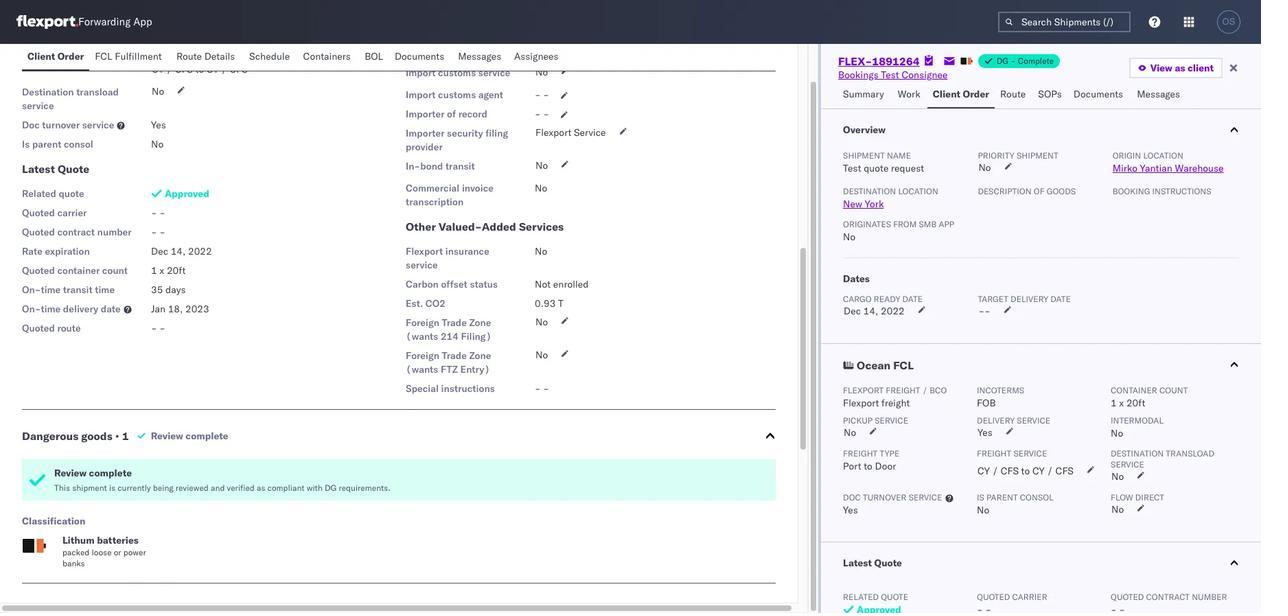 Task type: locate. For each thing, give the bounding box(es) containing it.
time for delivery
[[41, 303, 61, 315]]

0 vertical spatial freight service
[[22, 58, 89, 71]]

1 horizontal spatial related
[[843, 592, 879, 602]]

20ft up days
[[167, 264, 186, 277]]

date down 'on-time transit time'
[[101, 303, 121, 315]]

review inside review complete this shipment is currently being reviewed and verified as compliant with dg requirements.
[[54, 467, 87, 479]]

port
[[151, 39, 169, 51], [843, 460, 861, 472]]

trade inside foreign trade zone (wants ftz entry)
[[442, 349, 467, 362]]

flex-
[[838, 54, 872, 68]]

offset
[[441, 278, 467, 290]]

2 import from the top
[[406, 67, 436, 79]]

importer inside importer security filing provider
[[406, 127, 445, 139]]

1 horizontal spatial messages button
[[1131, 82, 1188, 108]]

1 vertical spatial fcl
[[893, 358, 914, 372]]

flex-1891264 link
[[838, 54, 920, 68]]

flex-1891264
[[838, 54, 920, 68]]

related
[[22, 187, 56, 200], [843, 592, 879, 602]]

direct
[[1135, 492, 1164, 503]]

location down request
[[898, 186, 938, 196]]

- -
[[535, 89, 549, 101], [535, 108, 549, 120], [151, 207, 165, 219], [151, 226, 165, 238], [151, 322, 165, 334], [535, 382, 549, 395]]

dg inside review complete this shipment is currently being reviewed and verified as compliant with dg requirements.
[[325, 483, 337, 493]]

0 vertical spatial route
[[176, 50, 202, 62]]

container
[[1111, 385, 1157, 395]]

dangerous
[[22, 429, 78, 443]]

on- down the rate
[[22, 284, 41, 296]]

of down import customs agent
[[447, 108, 456, 120]]

goods left • in the bottom left of the page
[[81, 429, 112, 443]]

--
[[979, 305, 990, 317]]

20ft down the 'container'
[[1126, 397, 1145, 409]]

destination up the york
[[843, 186, 896, 196]]

flexport for flexport freight / bco flexport freight
[[843, 385, 884, 395]]

import for import customs
[[406, 41, 441, 55]]

0 vertical spatial import
[[406, 41, 441, 55]]

foreign trade zone (wants 214 filing)
[[406, 316, 492, 343]]

pickup service
[[843, 415, 908, 426]]

order for the bottom "client order" button
[[963, 88, 989, 100]]

expiration
[[45, 245, 90, 257]]

ftz
[[441, 363, 458, 376]]

importer
[[406, 108, 445, 120], [406, 127, 445, 139]]

14, up 1 x 20ft
[[171, 245, 186, 257]]

0 horizontal spatial test
[[843, 162, 861, 174]]

2 zone from the top
[[469, 349, 491, 362]]

trade inside foreign trade zone (wants 214 filing)
[[442, 316, 467, 329]]

1 horizontal spatial count
[[1159, 385, 1188, 395]]

intermodal no
[[1111, 415, 1164, 439]]

from
[[893, 219, 917, 229]]

0 vertical spatial complete
[[186, 430, 228, 442]]

1 horizontal spatial dg
[[997, 56, 1008, 66]]

2 foreign from the top
[[406, 349, 439, 362]]

is inside is parent consol no
[[977, 492, 984, 503]]

transit down container
[[63, 284, 92, 296]]

0 horizontal spatial doc
[[22, 119, 40, 131]]

app up fulfillment
[[133, 15, 152, 28]]

Search Shipments (/) text field
[[998, 12, 1131, 32]]

1 vertical spatial x
[[1119, 397, 1124, 409]]

import down the import customs
[[406, 67, 436, 79]]

documents button right bol
[[389, 44, 453, 71]]

1 importer from the top
[[406, 108, 445, 120]]

complete inside review complete this shipment is currently being reviewed and verified as compliant with dg requirements.
[[89, 467, 132, 479]]

0 vertical spatial order
[[57, 50, 84, 62]]

goods down priority shipment
[[1047, 186, 1076, 196]]

quoted carrier up rate expiration
[[22, 207, 87, 219]]

test down 1891264
[[881, 69, 899, 81]]

transit
[[445, 160, 475, 172], [63, 284, 92, 296]]

destination down freight type
[[22, 86, 74, 98]]

port down pickup
[[843, 460, 861, 472]]

0 horizontal spatial transload
[[76, 86, 119, 98]]

1 horizontal spatial dec
[[844, 305, 861, 317]]

1 horizontal spatial quoted contract number
[[1111, 592, 1227, 602]]

dg right the with
[[325, 483, 337, 493]]

doc down the freight type port to door at the bottom
[[843, 492, 861, 503]]

0 vertical spatial quoted carrier
[[22, 207, 87, 219]]

1 horizontal spatial quote
[[874, 557, 902, 569]]

foreign inside foreign trade zone (wants ftz entry)
[[406, 349, 439, 362]]

2 horizontal spatial 1
[[1111, 397, 1117, 409]]

date for --
[[1051, 294, 1071, 304]]

1 horizontal spatial client order button
[[927, 82, 995, 108]]

freight down ocean fcl on the bottom right of page
[[886, 385, 920, 395]]

fcl
[[95, 50, 112, 62], [893, 358, 914, 372]]

review right • in the bottom left of the page
[[151, 430, 183, 442]]

location inside the destination location new york
[[898, 186, 938, 196]]

1 trade from the top
[[442, 316, 467, 329]]

parent inside is parent consol no
[[987, 492, 1018, 503]]

1 horizontal spatial client
[[933, 88, 960, 100]]

1 vertical spatial location
[[898, 186, 938, 196]]

quote
[[58, 162, 89, 176], [874, 557, 902, 569]]

1 vertical spatial as
[[257, 483, 265, 493]]

shipment left the is
[[72, 483, 107, 493]]

latest inside latest quote button
[[843, 557, 872, 569]]

0 horizontal spatial yes
[[151, 119, 166, 131]]

import for import customs service
[[406, 67, 436, 79]]

date right target
[[1051, 294, 1071, 304]]

flexport right the filing
[[535, 126, 571, 139]]

client order button down flexport. image at the top of the page
[[22, 44, 89, 71]]

1 horizontal spatial messages
[[1137, 88, 1180, 100]]

0 horizontal spatial client
[[27, 50, 55, 62]]

foreign for foreign trade zone (wants ftz entry)
[[406, 349, 439, 362]]

import
[[406, 41, 441, 55], [406, 67, 436, 79], [406, 89, 436, 101]]

ocean fcl button
[[821, 344, 1261, 385]]

0 horizontal spatial number
[[97, 226, 132, 238]]

0 vertical spatial location
[[1143, 150, 1183, 161]]

destination transload service up direct
[[1111, 448, 1214, 470]]

flexport up pickup
[[843, 397, 879, 409]]

is for is parent consol
[[22, 138, 30, 150]]

destination
[[22, 86, 74, 98], [843, 186, 896, 196], [1111, 448, 1164, 459]]

complete for review complete this shipment is currently being reviewed and verified as compliant with dg requirements.
[[89, 467, 132, 479]]

type for freight type port to door
[[880, 448, 900, 459]]

0 horizontal spatial parent
[[32, 138, 61, 150]]

no inside the originates from smb app no
[[843, 231, 856, 243]]

1 horizontal spatial client order
[[933, 88, 989, 100]]

fcl inside button
[[95, 50, 112, 62]]

import up importer of record
[[406, 89, 436, 101]]

0 vertical spatial (wants
[[406, 330, 438, 343]]

delivery right target
[[1011, 294, 1048, 304]]

quoted carrier
[[22, 207, 87, 219], [977, 592, 1047, 602]]

client order down consignee
[[933, 88, 989, 100]]

port left the route details
[[151, 39, 169, 51]]

invoice
[[462, 182, 494, 194]]

2022 up the 2023
[[188, 245, 212, 257]]

3 import from the top
[[406, 89, 436, 101]]

(wants inside foreign trade zone (wants ftz entry)
[[406, 363, 438, 376]]

client order down flexport. image at the top of the page
[[27, 50, 84, 62]]

shipment up description of goods
[[1017, 150, 1058, 161]]

0 horizontal spatial documents button
[[389, 44, 453, 71]]

order left route button at the top right of the page
[[963, 88, 989, 100]]

0 vertical spatial destination transload service
[[22, 86, 119, 112]]

messages up 'import customs service'
[[458, 50, 501, 62]]

0 horizontal spatial quote
[[58, 162, 89, 176]]

1 vertical spatial (wants
[[406, 363, 438, 376]]

review complete this shipment is currently being reviewed and verified as compliant with dg requirements.
[[54, 467, 391, 493]]

freight type
[[22, 39, 76, 51]]

cy / cfs to cy / cfs down the route details
[[152, 63, 248, 76]]

shipment
[[1017, 150, 1058, 161], [72, 483, 107, 493]]

1 inside container count 1 x 20ft
[[1111, 397, 1117, 409]]

forwarding
[[78, 15, 131, 28]]

0 vertical spatial 14,
[[171, 245, 186, 257]]

client down flexport. image at the top of the page
[[27, 50, 55, 62]]

on- up the quoted route
[[22, 303, 41, 315]]

os button
[[1213, 6, 1245, 38]]

app inside forwarding app link
[[133, 15, 152, 28]]

foreign up special at left
[[406, 349, 439, 362]]

cfs
[[175, 63, 193, 76], [230, 63, 248, 76], [1001, 465, 1019, 477], [1056, 465, 1074, 477]]

import up 'import customs service'
[[406, 41, 441, 55]]

1 vertical spatial destination
[[843, 186, 896, 196]]

1 horizontal spatial carrier
[[1012, 592, 1047, 602]]

(wants inside foreign trade zone (wants 214 filing)
[[406, 330, 438, 343]]

2 vertical spatial import
[[406, 89, 436, 101]]

0 horizontal spatial messages
[[458, 50, 501, 62]]

destination transload service
[[22, 86, 119, 112], [1111, 448, 1214, 470]]

location for yantian
[[1143, 150, 1183, 161]]

client down consignee
[[933, 88, 960, 100]]

freight service down 'delivery service'
[[977, 448, 1047, 459]]

type
[[56, 39, 76, 51], [880, 448, 900, 459]]

0 vertical spatial related quote
[[22, 187, 84, 200]]

dec 14, 2022 down cargo ready date
[[844, 305, 905, 317]]

(wants left 214
[[406, 330, 438, 343]]

1 vertical spatial latest
[[843, 557, 872, 569]]

to down the route details
[[195, 63, 204, 76]]

2022 down ready
[[881, 305, 905, 317]]

route for route details
[[176, 50, 202, 62]]

2 importer from the top
[[406, 127, 445, 139]]

latest quote
[[22, 162, 89, 176], [843, 557, 902, 569]]

1 horizontal spatial service
[[574, 126, 606, 139]]

dg
[[997, 56, 1008, 66], [325, 483, 337, 493]]

test down shipment at the right top of page
[[843, 162, 861, 174]]

0 horizontal spatial app
[[133, 15, 152, 28]]

order down forwarding app link
[[57, 50, 84, 62]]

type inside the freight type port to door
[[880, 448, 900, 459]]

destination transload service up is parent consol at top left
[[22, 86, 119, 112]]

door left details
[[183, 39, 204, 51]]

0.93
[[535, 297, 556, 310]]

messages button up agent
[[453, 44, 509, 71]]

app
[[133, 15, 152, 28], [939, 219, 954, 229]]

cy
[[152, 63, 164, 76], [207, 63, 219, 76], [978, 465, 990, 477], [1032, 465, 1045, 477]]

zone up entry) in the bottom of the page
[[469, 349, 491, 362]]

foreign inside foreign trade zone (wants 214 filing)
[[406, 316, 439, 329]]

quoted carrier down latest quote button
[[977, 592, 1047, 602]]

verified
[[227, 483, 255, 493]]

1 horizontal spatial order
[[963, 88, 989, 100]]

1 vertical spatial zone
[[469, 349, 491, 362]]

origin
[[1113, 150, 1141, 161]]

0 horizontal spatial of
[[447, 108, 456, 120]]

on- for on-time delivery date
[[22, 303, 41, 315]]

view as client button
[[1129, 58, 1223, 78]]

1 up "35"
[[151, 264, 157, 277]]

0 horizontal spatial contract
[[57, 226, 95, 238]]

2 on- from the top
[[22, 303, 41, 315]]

0 vertical spatial foreign
[[406, 316, 439, 329]]

customs up importer of record
[[438, 89, 476, 101]]

time up the quoted route
[[41, 303, 61, 315]]

1 vertical spatial shipment
[[72, 483, 107, 493]]

1 horizontal spatial 1
[[151, 264, 157, 277]]

to down pickup service
[[864, 460, 872, 472]]

messages for messages button to the left
[[458, 50, 501, 62]]

complete up the is
[[89, 467, 132, 479]]

zone inside foreign trade zone (wants ftz entry)
[[469, 349, 491, 362]]

x up "35"
[[159, 264, 164, 277]]

fcl right ocean
[[893, 358, 914, 372]]

freight
[[22, 39, 54, 51], [22, 58, 54, 71], [843, 448, 878, 459], [977, 448, 1011, 459]]

0 horizontal spatial is
[[22, 138, 30, 150]]

app right smb
[[939, 219, 954, 229]]

0 horizontal spatial latest quote
[[22, 162, 89, 176]]

work
[[898, 88, 920, 100]]

rate
[[22, 245, 42, 257]]

filing)
[[461, 330, 492, 343]]

flexport service
[[535, 126, 606, 139]]

type down pickup service
[[880, 448, 900, 459]]

status
[[470, 278, 498, 290]]

2 horizontal spatial service
[[1014, 448, 1047, 459]]

carrier up expiration
[[57, 207, 87, 219]]

description of goods
[[978, 186, 1076, 196]]

power
[[123, 547, 146, 557]]

0 horizontal spatial delivery
[[63, 303, 98, 315]]

dec 14, 2022 up 1 x 20ft
[[151, 245, 212, 257]]

2022
[[188, 245, 212, 257], [881, 305, 905, 317]]

priority shipment
[[978, 150, 1058, 161]]

enrolled
[[553, 278, 589, 290]]

cy / cfs to cy / cfs up is parent consol no
[[978, 465, 1074, 477]]

1 horizontal spatial fcl
[[893, 358, 914, 372]]

review up this
[[54, 467, 87, 479]]

fcl fulfillment button
[[89, 44, 171, 71]]

turnover up is parent consol at top left
[[42, 119, 80, 131]]

/
[[166, 63, 172, 76], [221, 63, 227, 76], [922, 385, 928, 395], [992, 465, 998, 477], [1047, 465, 1053, 477]]

1 vertical spatial is
[[977, 492, 984, 503]]

2 horizontal spatial yes
[[978, 426, 993, 439]]

(wants
[[406, 330, 438, 343], [406, 363, 438, 376]]

1 horizontal spatial contract
[[1146, 592, 1190, 602]]

carrier down latest quote button
[[1012, 592, 1047, 602]]

time for transit
[[41, 284, 61, 296]]

destination inside the destination location new york
[[843, 186, 896, 196]]

destination down intermodal no
[[1111, 448, 1164, 459]]

as right verified
[[257, 483, 265, 493]]

x inside container count 1 x 20ft
[[1119, 397, 1124, 409]]

fcl down forwarding
[[95, 50, 112, 62]]

0 vertical spatial client
[[27, 50, 55, 62]]

trade up 214
[[442, 316, 467, 329]]

count right container
[[102, 264, 128, 277]]

1 foreign from the top
[[406, 316, 439, 329]]

freight service down freight type
[[22, 58, 89, 71]]

1 horizontal spatial date
[[902, 294, 923, 304]]

record
[[458, 108, 487, 120]]

special instructions
[[406, 382, 495, 395]]

2 vertical spatial quote
[[881, 592, 908, 602]]

flexport inside flexport insurance service
[[406, 245, 443, 257]]

2 trade from the top
[[442, 349, 467, 362]]

1 vertical spatial trade
[[442, 349, 467, 362]]

location inside origin location mirko yantian warehouse
[[1143, 150, 1183, 161]]

latest
[[22, 162, 55, 176], [843, 557, 872, 569]]

zone inside foreign trade zone (wants 214 filing)
[[469, 316, 491, 329]]

route for route
[[1000, 88, 1026, 100]]

doc up is parent consol at top left
[[22, 119, 40, 131]]

0 vertical spatial as
[[1175, 62, 1185, 74]]

1 horizontal spatial documents button
[[1068, 82, 1131, 108]]

service inside flexport insurance service
[[406, 259, 438, 271]]

trade for 214
[[442, 316, 467, 329]]

delivery up route
[[63, 303, 98, 315]]

or
[[114, 547, 121, 557]]

route down dg - complete
[[1000, 88, 1026, 100]]

2 customs from the top
[[438, 89, 476, 101]]

1 vertical spatial foreign
[[406, 349, 439, 362]]

1 vertical spatial carrier
[[1012, 592, 1047, 602]]

destination location new york
[[843, 186, 938, 210]]

0 vertical spatial parent
[[32, 138, 61, 150]]

turnover down the freight type port to door at the bottom
[[863, 492, 907, 503]]

route
[[176, 50, 202, 62], [1000, 88, 1026, 100]]

0 vertical spatial customs
[[438, 67, 476, 79]]

zone up "filing)"
[[469, 316, 491, 329]]

date right ready
[[902, 294, 923, 304]]

flexport for flexport service
[[535, 126, 571, 139]]

customs up import customs agent
[[438, 67, 476, 79]]

carrier
[[57, 207, 87, 219], [1012, 592, 1047, 602]]

documents right 'sops' button
[[1074, 88, 1123, 100]]

0 horizontal spatial goods
[[81, 429, 112, 443]]

messages button down the view
[[1131, 82, 1188, 108]]

- - for special instructions
[[535, 382, 549, 395]]

1 vertical spatial client order
[[933, 88, 989, 100]]

banks
[[62, 558, 85, 568]]

1 horizontal spatial parent
[[987, 492, 1018, 503]]

- - for quoted route
[[151, 322, 165, 334]]

doc turnover service down the freight type port to door at the bottom
[[843, 492, 942, 503]]

container
[[57, 264, 100, 277]]

as inside view as client button
[[1175, 62, 1185, 74]]

other
[[406, 220, 436, 233]]

documents up 'import customs service'
[[395, 50, 444, 62]]

1 x 20ft
[[151, 264, 186, 277]]

documents button right sops
[[1068, 82, 1131, 108]]

importer for importer of record
[[406, 108, 445, 120]]

fulfillment
[[115, 50, 162, 62]]

messages down the view
[[1137, 88, 1180, 100]]

transit down importer security filing provider
[[445, 160, 475, 172]]

foreign down est. co2
[[406, 316, 439, 329]]

service
[[478, 67, 510, 79], [22, 100, 54, 112], [82, 119, 114, 131], [406, 259, 438, 271], [875, 415, 908, 426], [1017, 415, 1050, 426], [1111, 459, 1144, 470], [909, 492, 942, 503]]

1 vertical spatial consol
[[1020, 492, 1054, 503]]

1 on- from the top
[[22, 284, 41, 296]]

flexport freight / bco flexport freight
[[843, 385, 947, 409]]

35 days
[[151, 284, 186, 296]]

0 vertical spatial client order button
[[22, 44, 89, 71]]

of right description
[[1034, 186, 1045, 196]]

2 (wants from the top
[[406, 363, 438, 376]]

1 vertical spatial port
[[843, 460, 861, 472]]

dg left complete
[[997, 56, 1008, 66]]

flexport down ocean
[[843, 385, 884, 395]]

forwarding app
[[78, 15, 152, 28]]

(wants for foreign trade zone (wants ftz entry)
[[406, 363, 438, 376]]

to right fulfillment
[[172, 39, 180, 51]]

1 (wants from the top
[[406, 330, 438, 343]]

1 customs from the top
[[438, 67, 476, 79]]

ocean
[[857, 358, 891, 372]]

0 horizontal spatial type
[[56, 39, 76, 51]]

number
[[97, 226, 132, 238], [1192, 592, 1227, 602]]

1 horizontal spatial complete
[[186, 430, 228, 442]]

1 right • in the bottom left of the page
[[122, 429, 129, 443]]

import customs
[[406, 41, 490, 55]]

delivery
[[1011, 294, 1048, 304], [63, 303, 98, 315]]

of
[[447, 108, 456, 120], [1034, 186, 1045, 196]]

- - for quoted carrier
[[151, 207, 165, 219]]

1 vertical spatial messages
[[1137, 88, 1180, 100]]

0 horizontal spatial carrier
[[57, 207, 87, 219]]

0 horizontal spatial 14,
[[171, 245, 186, 257]]

review for review complete this shipment is currently being reviewed and verified as compliant with dg requirements.
[[54, 467, 87, 479]]

review for review complete
[[151, 430, 183, 442]]

delivery
[[977, 415, 1015, 426]]

commercial
[[406, 182, 460, 194]]

0 vertical spatial dg
[[997, 56, 1008, 66]]

no inside is parent consol no
[[977, 504, 989, 516]]

agent
[[478, 89, 503, 101]]

fob
[[977, 397, 996, 409]]

0 vertical spatial messages
[[458, 50, 501, 62]]

as inside review complete this shipment is currently being reviewed and verified as compliant with dg requirements.
[[257, 483, 265, 493]]

1 zone from the top
[[469, 316, 491, 329]]

0 horizontal spatial order
[[57, 50, 84, 62]]

14, down cargo ready date
[[863, 305, 878, 317]]

1 import from the top
[[406, 41, 441, 55]]

1 down the 'container'
[[1111, 397, 1117, 409]]

1 horizontal spatial x
[[1119, 397, 1124, 409]]

trade up ftz
[[442, 349, 467, 362]]

1 vertical spatial order
[[963, 88, 989, 100]]

consol inside is parent consol no
[[1020, 492, 1054, 503]]

customs for service
[[438, 67, 476, 79]]



Task type: describe. For each thing, give the bounding box(es) containing it.
foreign trade zone (wants ftz entry)
[[406, 349, 491, 376]]

0 vertical spatial yes
[[151, 119, 166, 131]]

port inside the freight type port to door
[[843, 460, 861, 472]]

security
[[447, 127, 483, 139]]

freight type port to door
[[843, 448, 900, 472]]

bol button
[[359, 44, 389, 71]]

zone for foreign trade zone (wants ftz entry)
[[469, 349, 491, 362]]

2 vertical spatial destination
[[1111, 448, 1164, 459]]

details
[[204, 50, 235, 62]]

0 vertical spatial latest quote
[[22, 162, 89, 176]]

0 vertical spatial dec
[[151, 245, 168, 257]]

co2
[[426, 297, 445, 310]]

0 vertical spatial doc turnover service
[[22, 119, 114, 131]]

client for the bottom "client order" button
[[933, 88, 960, 100]]

schedule button
[[244, 44, 298, 71]]

shipment
[[843, 150, 885, 161]]

on- for on-time transit time
[[22, 284, 41, 296]]

- - for quoted contract number
[[151, 226, 165, 238]]

route details
[[176, 50, 235, 62]]

20ft inside container count 1 x 20ft
[[1126, 397, 1145, 409]]

target delivery date
[[978, 294, 1071, 304]]

1 vertical spatial turnover
[[863, 492, 907, 503]]

0 vertical spatial 1
[[151, 264, 157, 277]]

import for import customs agent
[[406, 89, 436, 101]]

0 vertical spatial quote
[[58, 162, 89, 176]]

york
[[865, 198, 884, 210]]

zone for foreign trade zone (wants 214 filing)
[[469, 316, 491, 329]]

freight inside the freight type port to door
[[843, 448, 878, 459]]

dangerous goods • 1
[[22, 429, 129, 443]]

type for freight type
[[56, 39, 76, 51]]

freight down flexport. image at the top of the page
[[22, 39, 54, 51]]

in-
[[406, 160, 420, 172]]

date for dec 14, 2022
[[902, 294, 923, 304]]

0 horizontal spatial dec 14, 2022
[[151, 245, 212, 257]]

1 horizontal spatial cy / cfs to cy / cfs
[[978, 465, 1074, 477]]

0 vertical spatial documents button
[[389, 44, 453, 71]]

0 horizontal spatial latest
[[22, 162, 55, 176]]

1 vertical spatial contract
[[1146, 592, 1190, 602]]

packed
[[62, 547, 89, 557]]

test inside "link"
[[881, 69, 899, 81]]

ready
[[874, 294, 900, 304]]

customs for agent
[[438, 89, 476, 101]]

consol for is parent consol
[[64, 138, 93, 150]]

latest quote button
[[821, 542, 1261, 584]]

summary
[[843, 88, 884, 100]]

not enrolled
[[535, 278, 589, 290]]

to inside the freight type port to door
[[864, 460, 872, 472]]

1 horizontal spatial number
[[1192, 592, 1227, 602]]

t
[[558, 297, 564, 310]]

0 horizontal spatial messages button
[[453, 44, 509, 71]]

assignees
[[514, 50, 558, 62]]

1 vertical spatial service
[[574, 126, 606, 139]]

0 horizontal spatial client order
[[27, 50, 84, 62]]

0.93 t
[[535, 297, 564, 310]]

in-bond transit
[[406, 160, 475, 172]]

os
[[1222, 16, 1235, 27]]

1 horizontal spatial delivery
[[1011, 294, 1048, 304]]

flexport insurance service
[[406, 245, 489, 271]]

0 vertical spatial freight
[[886, 385, 920, 395]]

0 horizontal spatial client order button
[[22, 44, 89, 71]]

messages for the bottom messages button
[[1137, 88, 1180, 100]]

0 horizontal spatial 2022
[[188, 245, 212, 257]]

1 vertical spatial documents
[[1074, 88, 1123, 100]]

0 horizontal spatial quoted contract number
[[22, 226, 132, 238]]

dates
[[843, 273, 870, 285]]

flow direct
[[1111, 492, 1164, 503]]

order for the left "client order" button
[[57, 50, 84, 62]]

test inside shipment name test quote request
[[843, 162, 861, 174]]

1 horizontal spatial yes
[[843, 504, 858, 516]]

cargo ready date
[[843, 294, 923, 304]]

est.
[[406, 297, 423, 310]]

on-time delivery date
[[22, 303, 121, 315]]

consol for is parent consol no
[[1020, 492, 1054, 503]]

door inside the freight type port to door
[[875, 460, 896, 472]]

1 vertical spatial freight
[[882, 397, 910, 409]]

est. co2
[[406, 297, 445, 310]]

1 vertical spatial doc
[[843, 492, 861, 503]]

bco
[[930, 385, 947, 395]]

complete for review complete
[[186, 430, 228, 442]]

1 vertical spatial quote
[[59, 187, 84, 200]]

compliant
[[267, 483, 304, 493]]

no inside intermodal no
[[1111, 427, 1123, 439]]

1 vertical spatial 14,
[[863, 305, 878, 317]]

transit for bond
[[445, 160, 475, 172]]

•
[[115, 429, 119, 443]]

ocean fcl
[[857, 358, 914, 372]]

to up is parent consol no
[[1021, 465, 1030, 477]]

2023
[[185, 303, 209, 315]]

0 horizontal spatial 20ft
[[167, 264, 186, 277]]

summary button
[[838, 82, 892, 108]]

1 horizontal spatial related quote
[[843, 592, 908, 602]]

transcription
[[406, 196, 464, 208]]

smb
[[919, 219, 937, 229]]

originates
[[843, 219, 891, 229]]

importer security filing provider
[[406, 127, 508, 153]]

requirements.
[[339, 483, 391, 493]]

other valued-added services
[[406, 220, 564, 233]]

cargo
[[843, 294, 872, 304]]

latest quote inside button
[[843, 557, 902, 569]]

1 vertical spatial quoted contract number
[[1111, 592, 1227, 602]]

containers button
[[298, 44, 359, 71]]

0 vertical spatial documents
[[395, 50, 444, 62]]

trade for ftz
[[442, 349, 467, 362]]

mirko yantian warehouse link
[[1113, 162, 1224, 174]]

container count 1 x 20ft
[[1111, 385, 1188, 409]]

1 vertical spatial messages button
[[1131, 82, 1188, 108]]

is parent consol no
[[977, 492, 1054, 516]]

route details button
[[171, 44, 244, 71]]

flexport for flexport insurance service
[[406, 245, 443, 257]]

warehouse
[[1175, 162, 1224, 174]]

schedule
[[249, 50, 290, 62]]

0 horizontal spatial related quote
[[22, 187, 84, 200]]

booking
[[1113, 186, 1150, 196]]

entry)
[[460, 363, 490, 376]]

1 horizontal spatial shipment
[[1017, 150, 1058, 161]]

time down container
[[95, 284, 115, 296]]

0 horizontal spatial cy / cfs to cy / cfs
[[152, 63, 248, 76]]

0 vertical spatial port
[[151, 39, 169, 51]]

0 vertical spatial turnover
[[42, 119, 80, 131]]

flexport. image
[[16, 15, 78, 29]]

insurance
[[445, 245, 489, 257]]

special
[[406, 382, 439, 395]]

carbon offset status
[[406, 278, 498, 290]]

loose
[[92, 547, 112, 557]]

2 vertical spatial 1
[[122, 429, 129, 443]]

jan 18, 2023
[[151, 303, 209, 315]]

1 vertical spatial quoted carrier
[[977, 592, 1047, 602]]

1 vertical spatial dec 14, 2022
[[844, 305, 905, 317]]

pickup
[[843, 415, 873, 426]]

1 horizontal spatial freight service
[[977, 448, 1047, 459]]

shipment inside review complete this shipment is currently being reviewed and verified as compliant with dg requirements.
[[72, 483, 107, 493]]

35
[[151, 284, 163, 296]]

0 vertical spatial destination
[[22, 86, 74, 98]]

/ inside flexport freight / bco flexport freight
[[922, 385, 928, 395]]

shipment name test quote request
[[843, 150, 924, 174]]

of for importer
[[447, 108, 456, 120]]

fcl inside button
[[893, 358, 914, 372]]

importer for importer security filing provider
[[406, 127, 445, 139]]

bookings test consignee
[[838, 69, 948, 81]]

1 horizontal spatial 2022
[[881, 305, 905, 317]]

complete
[[1018, 56, 1054, 66]]

freight down delivery
[[977, 448, 1011, 459]]

0 vertical spatial transload
[[76, 86, 119, 98]]

0 horizontal spatial date
[[101, 303, 121, 315]]

not
[[535, 278, 551, 290]]

1 horizontal spatial goods
[[1047, 186, 1076, 196]]

consignee
[[902, 69, 948, 81]]

location for york
[[898, 186, 938, 196]]

days
[[165, 284, 186, 296]]

carbon
[[406, 278, 439, 290]]

app inside the originates from smb app no
[[939, 219, 954, 229]]

1 vertical spatial doc turnover service
[[843, 492, 942, 503]]

transit for time
[[63, 284, 92, 296]]

0 vertical spatial door
[[183, 39, 204, 51]]

0 horizontal spatial x
[[159, 264, 164, 277]]

1 vertical spatial client order button
[[927, 82, 995, 108]]

of for description
[[1034, 186, 1045, 196]]

quoted container count
[[22, 264, 128, 277]]

0 vertical spatial count
[[102, 264, 128, 277]]

client for the left "client order" button
[[27, 50, 55, 62]]

instructions
[[1152, 186, 1211, 196]]

1 vertical spatial documents button
[[1068, 82, 1131, 108]]

forwarding app link
[[16, 15, 152, 29]]

count inside container count 1 x 20ft
[[1159, 385, 1188, 395]]

1 vertical spatial yes
[[978, 426, 993, 439]]

added
[[482, 220, 516, 233]]

quote inside shipment name test quote request
[[864, 162, 889, 174]]

1 vertical spatial transload
[[1166, 448, 1214, 459]]

bookings
[[838, 69, 878, 81]]

parent for is parent consol no
[[987, 492, 1018, 503]]

parent for is parent consol
[[32, 138, 61, 150]]

sops
[[1038, 88, 1062, 100]]

commercial invoice transcription
[[406, 182, 494, 208]]

overview
[[843, 124, 886, 136]]

yantian
[[1140, 162, 1172, 174]]

1 vertical spatial related
[[843, 592, 879, 602]]

(wants for foreign trade zone (wants 214 filing)
[[406, 330, 438, 343]]

0 horizontal spatial freight service
[[22, 58, 89, 71]]

quote inside button
[[874, 557, 902, 569]]

port to door
[[151, 39, 204, 51]]

0 vertical spatial number
[[97, 226, 132, 238]]

freight down freight type
[[22, 58, 54, 71]]

1 horizontal spatial destination transload service
[[1111, 448, 1214, 470]]

sops button
[[1033, 82, 1068, 108]]

is for is parent consol no
[[977, 492, 984, 503]]

importer of record
[[406, 108, 487, 120]]

0 horizontal spatial related
[[22, 187, 56, 200]]

containers
[[303, 50, 351, 62]]

1891264
[[872, 54, 920, 68]]

dg - complete
[[997, 56, 1054, 66]]

overview button
[[821, 109, 1261, 150]]

foreign for foreign trade zone (wants 214 filing)
[[406, 316, 439, 329]]

0 horizontal spatial service
[[56, 58, 89, 71]]

0 horizontal spatial quoted carrier
[[22, 207, 87, 219]]

with
[[307, 483, 323, 493]]

bookings test consignee link
[[838, 68, 948, 82]]

lithum batteries packed loose or power banks
[[62, 534, 146, 568]]

2 vertical spatial service
[[1014, 448, 1047, 459]]

mirko
[[1113, 162, 1138, 174]]



Task type: vqa. For each thing, say whether or not it's contained in the screenshot.
'Engineer'
no



